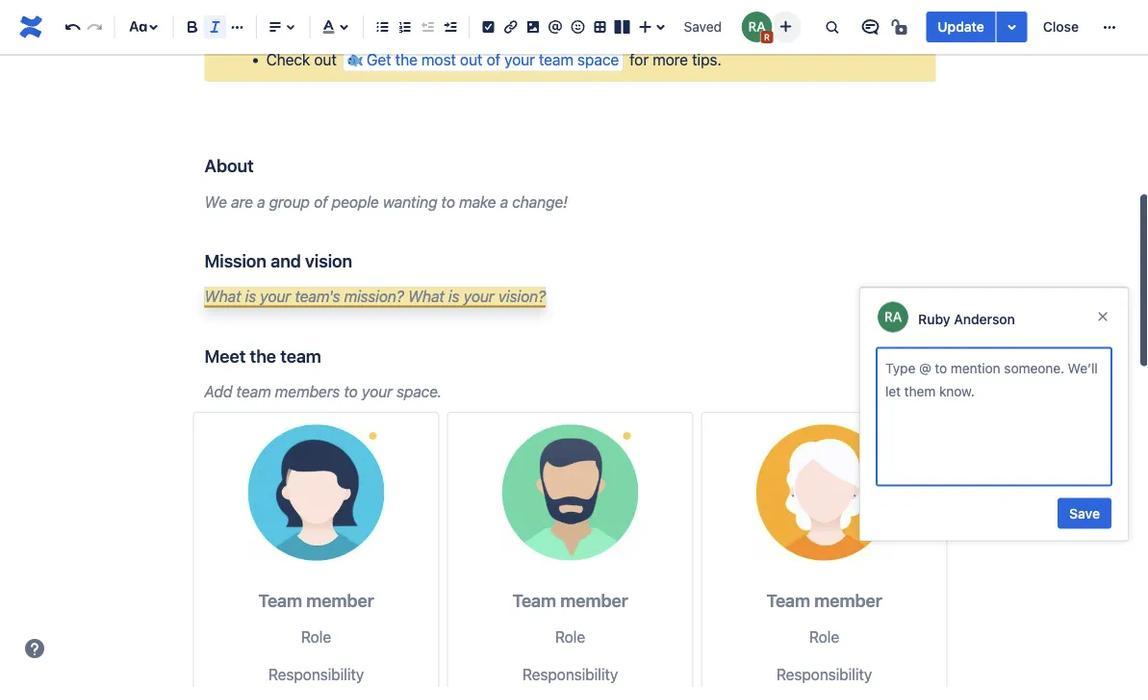 Task type: vqa. For each thing, say whether or not it's contained in the screenshot.
THE ALT TEXT
no



Task type: describe. For each thing, give the bounding box(es) containing it.
bullet list ⌘⇧8 image
[[371, 15, 394, 39]]

0 horizontal spatial to
[[344, 383, 358, 401]]

tips.
[[692, 51, 722, 69]]

we
[[205, 192, 227, 211]]

mission?
[[344, 287, 404, 306]]

about
[[205, 155, 254, 176]]

2 is from the left
[[449, 287, 460, 306]]

most
[[422, 51, 456, 69]]

italic ⌘i image
[[203, 15, 226, 39]]

1 horizontal spatial team
[[280, 346, 321, 366]]

add
[[205, 383, 232, 401]]

1 responsibility from the left
[[268, 665, 364, 684]]

close icon image
[[1095, 309, 1111, 324]]

we are a group of people wanting to make a change!
[[205, 192, 568, 211]]

3 member from the left
[[815, 590, 882, 611]]

confluence image
[[15, 12, 46, 42]]

2 team from the left
[[512, 590, 556, 611]]

link image
[[499, 15, 522, 39]]

of for group
[[314, 192, 328, 211]]

more
[[653, 51, 688, 69]]

table image
[[589, 15, 612, 39]]

:fish: image
[[347, 51, 363, 66]]

are
[[231, 192, 253, 211]]

team's
[[295, 287, 340, 306]]

1 a from the left
[[257, 192, 265, 211]]

numbered list ⌘⇧7 image
[[393, 15, 417, 39]]

of for out
[[487, 51, 501, 69]]

undo ⌘z image
[[61, 15, 84, 39]]

people
[[332, 192, 379, 211]]

for more tips.
[[626, 51, 722, 69]]

2 what from the left
[[408, 287, 445, 306]]

vision?
[[498, 287, 546, 306]]

team inside button
[[539, 51, 574, 69]]

change!
[[512, 192, 568, 211]]

2 role from the left
[[555, 627, 585, 646]]

group
[[269, 192, 310, 211]]

invite to edit image
[[774, 15, 797, 38]]

ruby anderson link
[[918, 312, 1015, 327]]

your down mission and vision
[[260, 287, 291, 306]]

3 responsibility from the left
[[777, 665, 872, 684]]

add image, video, or file image
[[522, 15, 545, 39]]

2 team member from the left
[[512, 590, 628, 611]]

action item image
[[477, 15, 500, 39]]

space.
[[397, 383, 442, 401]]

save
[[1070, 505, 1100, 521]]

bold ⌘b image
[[181, 15, 204, 39]]

meet
[[205, 346, 246, 366]]

update button
[[926, 12, 996, 42]]

close button
[[1032, 12, 1091, 42]]

add team members to your space.
[[205, 383, 442, 401]]

adjust update settings image
[[1001, 15, 1024, 39]]



Task type: locate. For each thing, give the bounding box(es) containing it.
1 is from the left
[[245, 287, 256, 306]]

2 horizontal spatial team member
[[766, 590, 882, 611]]

team
[[258, 590, 302, 611], [512, 590, 556, 611], [766, 590, 810, 611]]

0 horizontal spatial responsibility
[[268, 665, 364, 684]]

1 team from the left
[[258, 590, 302, 611]]

out right most
[[460, 51, 483, 69]]

your left space.
[[362, 383, 393, 401]]

1 horizontal spatial out
[[460, 51, 483, 69]]

0 horizontal spatial team
[[236, 383, 271, 401]]

3 role from the left
[[809, 627, 839, 646]]

ruby
[[918, 312, 951, 327]]

for
[[630, 51, 649, 69]]

0 horizontal spatial role
[[301, 627, 331, 646]]

0 horizontal spatial the
[[250, 346, 276, 366]]

ruby anderson image
[[741, 12, 772, 42], [878, 302, 909, 333]]

1 horizontal spatial responsibility
[[522, 665, 618, 684]]

get the most out of your team space button
[[343, 48, 624, 72]]

1 vertical spatial the
[[250, 346, 276, 366]]

0 horizontal spatial a
[[257, 192, 265, 211]]

meet the team
[[205, 346, 321, 366]]

text styles image
[[126, 15, 149, 39]]

help image
[[23, 637, 46, 660]]

1 out from the left
[[314, 51, 337, 69]]

mention image
[[544, 15, 567, 39]]

the for get
[[395, 51, 418, 69]]

indent tab image
[[438, 15, 461, 39]]

0 vertical spatial of
[[487, 51, 501, 69]]

ruby anderson image left invite to edit image at right top
[[741, 12, 772, 42]]

your
[[504, 51, 535, 69], [260, 287, 291, 306], [464, 287, 494, 306], [362, 383, 393, 401]]

a right the make
[[500, 192, 508, 211]]

1 member from the left
[[306, 590, 374, 611]]

what is your team's mission? what is your vision?
[[205, 287, 546, 306]]

anderson
[[954, 312, 1015, 327]]

redo ⌘⇧z image
[[83, 15, 107, 39]]

layouts image
[[611, 15, 634, 39]]

2 a from the left
[[500, 192, 508, 211]]

1 horizontal spatial a
[[500, 192, 508, 211]]

0 horizontal spatial of
[[314, 192, 328, 211]]

0 horizontal spatial what
[[205, 287, 241, 306]]

what
[[205, 287, 241, 306], [408, 287, 445, 306]]

to right members
[[344, 383, 358, 401]]

0 horizontal spatial member
[[306, 590, 374, 611]]

check
[[266, 51, 310, 69]]

3 team member from the left
[[766, 590, 882, 611]]

to left the make
[[441, 192, 455, 211]]

ruby anderson
[[918, 312, 1015, 327]]

0 horizontal spatial is
[[245, 287, 256, 306]]

of inside button
[[487, 51, 501, 69]]

2 horizontal spatial responsibility
[[777, 665, 872, 684]]

1 horizontal spatial team member
[[512, 590, 628, 611]]

emoji image
[[566, 15, 589, 39]]

editable content region
[[174, 0, 1129, 687]]

1 horizontal spatial the
[[395, 51, 418, 69]]

team
[[539, 51, 574, 69], [280, 346, 321, 366], [236, 383, 271, 401]]

1 horizontal spatial what
[[408, 287, 445, 306]]

get
[[367, 51, 391, 69]]

1 vertical spatial of
[[314, 192, 328, 211]]

1 horizontal spatial of
[[487, 51, 501, 69]]

and
[[271, 251, 301, 271]]

of right group
[[314, 192, 328, 211]]

team down mention icon
[[539, 51, 574, 69]]

out inside button
[[460, 51, 483, 69]]

out
[[314, 51, 337, 69], [460, 51, 483, 69]]

is down mission
[[245, 287, 256, 306]]

2 horizontal spatial member
[[815, 590, 882, 611]]

a right are at left top
[[257, 192, 265, 211]]

team right add in the left bottom of the page
[[236, 383, 271, 401]]

save button
[[1058, 498, 1112, 529]]

2 vertical spatial team
[[236, 383, 271, 401]]

outdent ⇧tab image
[[416, 15, 439, 39]]

2 horizontal spatial role
[[809, 627, 839, 646]]

0 vertical spatial ruby anderson image
[[741, 12, 772, 42]]

the right meet
[[250, 346, 276, 366]]

the
[[395, 51, 418, 69], [250, 346, 276, 366]]

the for meet
[[250, 346, 276, 366]]

ruby anderson image inside editable content region
[[878, 302, 909, 333]]

update
[[938, 19, 984, 35]]

1 horizontal spatial team
[[512, 590, 556, 611]]

more formatting image
[[226, 15, 249, 39]]

1 horizontal spatial ruby anderson image
[[878, 302, 909, 333]]

the inside button
[[395, 51, 418, 69]]

0 horizontal spatial ruby anderson image
[[741, 12, 772, 42]]

saved
[[684, 19, 722, 35]]

comment icon image
[[859, 15, 882, 39]]

team member
[[258, 590, 374, 611], [512, 590, 628, 611], [766, 590, 882, 611]]

to
[[441, 192, 455, 211], [344, 383, 358, 401]]

mission and vision
[[205, 251, 352, 271]]

1 vertical spatial ruby anderson image
[[878, 302, 909, 333]]

1 vertical spatial team
[[280, 346, 321, 366]]

member
[[306, 590, 374, 611], [560, 590, 628, 611], [815, 590, 882, 611]]

2 horizontal spatial team
[[539, 51, 574, 69]]

:fish: image
[[347, 51, 363, 66]]

role
[[301, 627, 331, 646], [555, 627, 585, 646], [809, 627, 839, 646]]

your inside button
[[504, 51, 535, 69]]

0 horizontal spatial team member
[[258, 590, 374, 611]]

what down mission
[[205, 287, 241, 306]]

align left image
[[264, 15, 287, 39]]

confluence image
[[15, 12, 46, 42]]

ruby anderson image left ruby
[[878, 302, 909, 333]]

is
[[245, 287, 256, 306], [449, 287, 460, 306]]

1 vertical spatial to
[[344, 383, 358, 401]]

wanting
[[383, 192, 437, 211]]

mission
[[205, 251, 267, 271]]

your left vision? in the top of the page
[[464, 287, 494, 306]]

the right get
[[395, 51, 418, 69]]

a
[[257, 192, 265, 211], [500, 192, 508, 211]]

what right mission?
[[408, 287, 445, 306]]

1 what from the left
[[205, 287, 241, 306]]

make
[[459, 192, 496, 211]]

2 horizontal spatial team
[[766, 590, 810, 611]]

2 member from the left
[[560, 590, 628, 611]]

1 team member from the left
[[258, 590, 374, 611]]

more image
[[1098, 15, 1121, 39]]

of down action item icon
[[487, 51, 501, 69]]

no restrictions image
[[890, 15, 913, 39]]

check out
[[266, 51, 341, 69]]

2 out from the left
[[460, 51, 483, 69]]

space
[[578, 51, 619, 69]]

your down 'link' image
[[504, 51, 535, 69]]

team up members
[[280, 346, 321, 366]]

of
[[487, 51, 501, 69], [314, 192, 328, 211]]

0 vertical spatial the
[[395, 51, 418, 69]]

2 responsibility from the left
[[522, 665, 618, 684]]

1 horizontal spatial member
[[560, 590, 628, 611]]

1 horizontal spatial is
[[449, 287, 460, 306]]

0 vertical spatial team
[[539, 51, 574, 69]]

members
[[275, 383, 340, 401]]

1 horizontal spatial to
[[441, 192, 455, 211]]

0 horizontal spatial team
[[258, 590, 302, 611]]

Main content area, start typing to enter text. text field
[[886, 357, 1103, 477]]

1 role from the left
[[301, 627, 331, 646]]

0 vertical spatial to
[[441, 192, 455, 211]]

get the most out of your team space
[[367, 51, 619, 69]]

find and replace image
[[820, 15, 843, 39]]

vision
[[305, 251, 352, 271]]

is left vision? in the top of the page
[[449, 287, 460, 306]]

1 horizontal spatial role
[[555, 627, 585, 646]]

out left :fish: image
[[314, 51, 337, 69]]

3 team from the left
[[766, 590, 810, 611]]

responsibility
[[268, 665, 364, 684], [522, 665, 618, 684], [777, 665, 872, 684]]

close
[[1043, 19, 1079, 35]]

0 horizontal spatial out
[[314, 51, 337, 69]]



